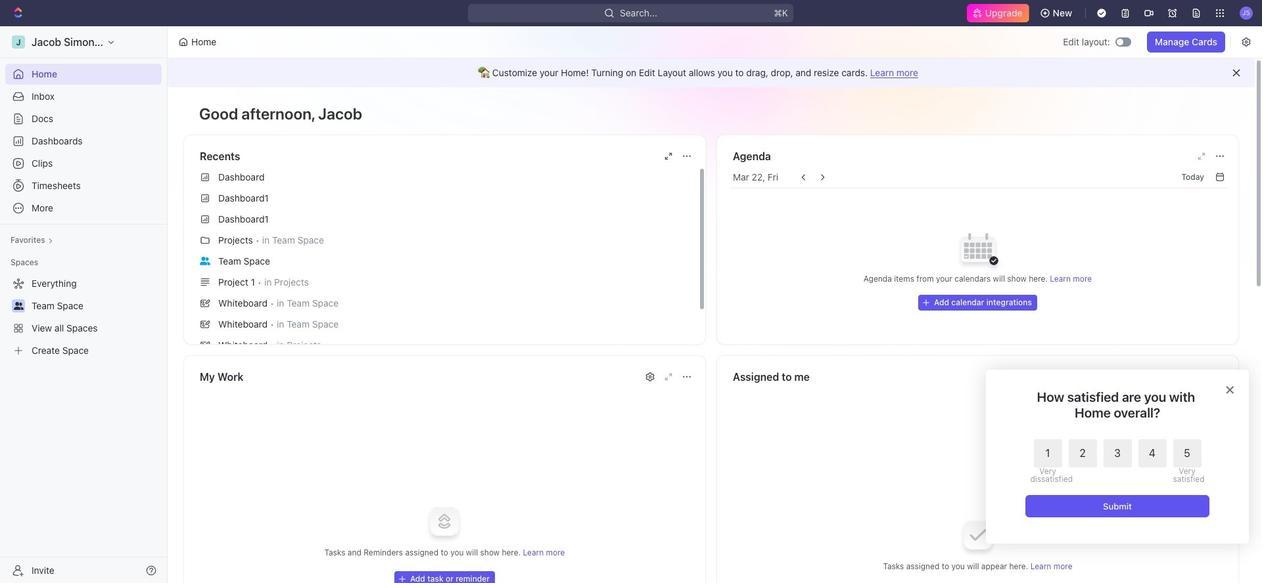 Task type: describe. For each thing, give the bounding box(es) containing it.
sidebar navigation
[[0, 26, 170, 584]]



Task type: locate. For each thing, give the bounding box(es) containing it.
0 horizontal spatial user group image
[[13, 302, 23, 310]]

tree
[[5, 274, 162, 362]]

0 vertical spatial user group image
[[200, 257, 210, 265]]

dialog
[[986, 370, 1249, 544]]

jacob simon's workspace, , element
[[12, 36, 25, 49]]

user group image
[[200, 257, 210, 265], [13, 302, 23, 310]]

option group
[[1031, 440, 1202, 484]]

tree inside sidebar navigation
[[5, 274, 162, 362]]

1 vertical spatial user group image
[[13, 302, 23, 310]]

alert
[[168, 59, 1255, 87]]

user group image inside tree
[[13, 302, 23, 310]]

1 horizontal spatial user group image
[[200, 257, 210, 265]]



Task type: vqa. For each thing, say whether or not it's contained in the screenshot.
option group
yes



